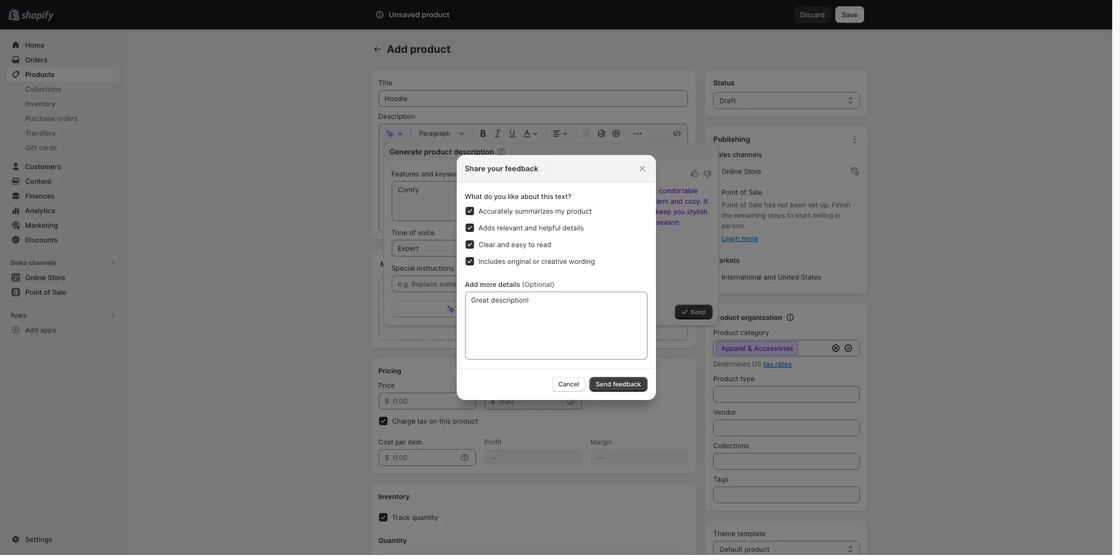 Task type: vqa. For each thing, say whether or not it's contained in the screenshot.
do
yes



Task type: describe. For each thing, give the bounding box(es) containing it.
0 vertical spatial comfortable
[[659, 187, 698, 195]]

modern
[[593, 208, 618, 216]]

add for add product
[[387, 43, 408, 56]]

this hoodie is made from soft, comfortable fabric designed to keep you warm and cozy. it features a modern fit that will keep you stylish and comfortable season after season.
[[559, 187, 708, 227]]

what
[[465, 192, 482, 201]]

add for add apps
[[25, 326, 38, 335]]

keep
[[691, 308, 706, 316]]

search button
[[404, 6, 708, 23]]

products link
[[6, 67, 120, 82]]

helpful
[[539, 224, 561, 232]]

online store
[[722, 167, 761, 176]]

a
[[588, 208, 592, 216]]

generate
[[389, 147, 422, 156]]

upload new
[[491, 300, 527, 308]]

about
[[521, 192, 539, 201]]

1 horizontal spatial you
[[637, 197, 649, 206]]

do
[[484, 192, 492, 201]]

accurately
[[478, 207, 513, 216]]

add for add more details (optional)
[[465, 281, 478, 289]]

point for point of sale has not been set up. finish the remaining steps to start selling in person. learn more
[[722, 201, 738, 209]]

1 horizontal spatial tax
[[763, 360, 773, 369]]

text?
[[555, 192, 571, 201]]

of for tone of voice
[[409, 229, 416, 237]]

try again
[[457, 305, 487, 314]]

home link
[[6, 38, 120, 52]]

feedback inside button
[[613, 381, 641, 389]]

purchase orders
[[25, 114, 78, 123]]

adds
[[478, 224, 495, 232]]

product type
[[713, 375, 755, 383]]

product for default
[[745, 546, 770, 554]]

to inside this hoodie is made from soft, comfortable fabric designed to keep you warm and cozy. it features a modern fit that will keep you stylish and comfortable season after season.
[[611, 197, 618, 206]]

share your feedback dialog
[[0, 155, 1112, 401]]

not
[[777, 201, 788, 209]]

settings link
[[6, 533, 120, 547]]

fabric
[[559, 197, 578, 206]]

has
[[764, 201, 776, 209]]

shopify image
[[21, 11, 54, 21]]

0 horizontal spatial details
[[498, 281, 520, 289]]

wording
[[569, 257, 595, 266]]

after
[[639, 218, 654, 227]]

discounts
[[25, 236, 58, 244]]

warm
[[651, 197, 669, 206]]

settings
[[25, 536, 52, 544]]

quantity
[[412, 514, 438, 522]]

is
[[599, 187, 604, 195]]

template
[[737, 530, 766, 539]]

learn
[[722, 234, 740, 243]]

and right features
[[421, 170, 433, 178]]

apps
[[10, 311, 26, 319]]

media
[[380, 260, 401, 268]]

of for point of sale has not been set up. finish the remaining steps to start selling in person. learn more
[[740, 201, 747, 209]]

clear
[[478, 241, 495, 249]]

sales inside 'button'
[[10, 259, 27, 267]]

1 vertical spatial this
[[439, 417, 451, 426]]

(optional)
[[522, 281, 554, 289]]

track
[[392, 514, 410, 522]]

draft
[[720, 96, 736, 105]]

vendor
[[713, 408, 736, 417]]

product organization
[[713, 314, 782, 322]]

to inside point of sale has not been set up. finish the remaining steps to start selling in person. learn more
[[787, 211, 794, 220]]

season
[[614, 218, 637, 227]]

try
[[457, 305, 467, 314]]

1 horizontal spatial keep
[[656, 208, 671, 216]]

product for add
[[410, 43, 451, 56]]

default
[[720, 546, 743, 554]]

cancel
[[558, 381, 579, 389]]

0 vertical spatial keep
[[620, 197, 635, 206]]

product for product organization
[[713, 314, 739, 322]]

organization
[[741, 314, 782, 322]]

product for generate
[[424, 147, 452, 156]]

this inside share your feedback dialog
[[541, 192, 553, 201]]

price
[[378, 382, 395, 390]]

and left cozy.
[[671, 197, 683, 206]]

up.
[[820, 201, 830, 209]]

what do you like about this text?
[[465, 192, 571, 201]]

add apps
[[25, 326, 56, 335]]

cost per item
[[378, 438, 422, 447]]

0 horizontal spatial collections
[[25, 85, 61, 93]]

theme template
[[713, 530, 766, 539]]

keep button
[[675, 305, 712, 320]]

0 vertical spatial sales
[[713, 150, 731, 159]]

1 vertical spatial comfortable
[[573, 218, 612, 227]]

point of sale has not been set up. finish the remaining steps to start selling in person. learn more
[[722, 201, 851, 243]]

voice
[[418, 229, 435, 237]]

keywords
[[435, 170, 466, 178]]

special
[[391, 264, 415, 273]]

profit
[[484, 438, 502, 447]]

and left united
[[764, 273, 776, 282]]

of for point of sale
[[740, 188, 747, 197]]

send feedback button
[[590, 378, 647, 392]]

united
[[778, 273, 799, 282]]

tags
[[713, 476, 729, 484]]

cards
[[39, 144, 57, 152]]

to inside share your feedback dialog
[[528, 241, 535, 249]]

1 horizontal spatial details
[[563, 224, 584, 232]]

and left easy
[[497, 241, 509, 249]]

category
[[740, 329, 769, 337]]

save button
[[835, 6, 864, 23]]

and down summarizes
[[525, 224, 537, 232]]

per
[[395, 438, 406, 447]]

will
[[643, 208, 654, 216]]

apps button
[[6, 308, 120, 323]]

sales channels inside the sales channels 'button'
[[10, 259, 56, 267]]

upload
[[491, 300, 513, 308]]

rates
[[775, 360, 792, 369]]

transfers
[[25, 129, 55, 137]]

Great description! text field
[[465, 292, 647, 360]]

adds relevant and helpful details
[[478, 224, 584, 232]]

1 horizontal spatial sales channels
[[713, 150, 762, 159]]

tone
[[391, 229, 407, 237]]

apps
[[40, 326, 56, 335]]



Task type: locate. For each thing, give the bounding box(es) containing it.
0 horizontal spatial channels
[[29, 259, 56, 267]]

product right on at left bottom
[[453, 417, 478, 426]]

collections
[[25, 85, 61, 93], [713, 442, 749, 450]]

0 vertical spatial product
[[713, 314, 739, 322]]

0 vertical spatial to
[[611, 197, 618, 206]]

you up season. on the top of page
[[673, 208, 685, 216]]

1 vertical spatial collections
[[713, 442, 749, 450]]

0 vertical spatial tax
[[763, 360, 773, 369]]

1 horizontal spatial inventory
[[378, 493, 410, 501]]

1 vertical spatial more
[[480, 281, 497, 289]]

0 vertical spatial point
[[722, 188, 738, 197]]

feedback
[[505, 164, 538, 173], [613, 381, 641, 389]]

includes original or creative wording
[[478, 257, 595, 266]]

collections down vendor
[[713, 442, 749, 450]]

product up product category
[[713, 314, 739, 322]]

discounts link
[[6, 233, 120, 248]]

0 horizontal spatial feedback
[[505, 164, 538, 173]]

feedback right your
[[505, 164, 538, 173]]

1 horizontal spatial to
[[611, 197, 618, 206]]

2 horizontal spatial to
[[787, 211, 794, 220]]

selling
[[813, 211, 833, 220]]

1 sale from the top
[[748, 188, 762, 197]]

add down (optional)
[[465, 281, 478, 289]]

3 product from the top
[[713, 375, 739, 383]]

product category
[[713, 329, 769, 337]]

tax left on at left bottom
[[417, 417, 427, 426]]

2 vertical spatial to
[[528, 241, 535, 249]]

product down search
[[410, 43, 451, 56]]

2 product from the top
[[713, 329, 739, 337]]

0 vertical spatial of
[[740, 188, 747, 197]]

1 horizontal spatial more
[[742, 234, 758, 243]]

product down "product organization" at the bottom right
[[713, 329, 739, 337]]

more inside point of sale has not been set up. finish the remaining steps to start selling in person. learn more
[[742, 234, 758, 243]]

product inside share your feedback dialog
[[567, 207, 592, 216]]

clear and easy to read
[[478, 241, 551, 249]]

sales channels button
[[6, 256, 120, 271]]

1 vertical spatial add
[[465, 281, 478, 289]]

channels up store
[[733, 150, 762, 159]]

1 vertical spatial product
[[713, 329, 739, 337]]

of right 'tone'
[[409, 229, 416, 237]]

this right on at left bottom
[[439, 417, 451, 426]]

add more details (optional)
[[465, 281, 554, 289]]

this left text?
[[541, 192, 553, 201]]

0 horizontal spatial add
[[25, 326, 38, 335]]

0 vertical spatial feedback
[[505, 164, 538, 173]]

1 horizontal spatial comfortable
[[659, 187, 698, 195]]

inventory link
[[6, 96, 120, 111]]

1 vertical spatial keep
[[656, 208, 671, 216]]

channels inside 'button'
[[29, 259, 56, 267]]

0 horizontal spatial comfortable
[[573, 218, 612, 227]]

0 horizontal spatial tax
[[417, 417, 427, 426]]

finish
[[832, 201, 851, 209]]

international
[[722, 273, 762, 282]]

in
[[835, 211, 841, 220]]

send feedback
[[596, 381, 641, 389]]

sales channels down publishing
[[713, 150, 762, 159]]

1 horizontal spatial sales
[[713, 150, 731, 159]]

0 horizontal spatial sales channels
[[10, 259, 56, 267]]

1 horizontal spatial add
[[387, 43, 408, 56]]

to left read
[[528, 241, 535, 249]]

1 vertical spatial tax
[[417, 417, 427, 426]]

sale up "remaining"
[[748, 201, 762, 209]]

product up the features and keywords
[[424, 147, 452, 156]]

0 horizontal spatial sales
[[10, 259, 27, 267]]

point up the
[[722, 201, 738, 209]]

sales down publishing
[[713, 150, 731, 159]]

details
[[563, 224, 584, 232], [498, 281, 520, 289]]

sale for point of sale
[[748, 188, 762, 197]]

expert
[[398, 244, 419, 253]]

states
[[801, 273, 822, 282]]

more
[[742, 234, 758, 243], [480, 281, 497, 289]]

0 horizontal spatial keep
[[620, 197, 635, 206]]

charge
[[392, 417, 415, 426]]

sale down store
[[748, 188, 762, 197]]

soft,
[[642, 187, 657, 195]]

transfers link
[[6, 126, 120, 141]]

1 vertical spatial sale
[[748, 201, 762, 209]]

determines
[[713, 360, 750, 369]]

margin
[[590, 438, 613, 447]]

comfortable
[[659, 187, 698, 195], [573, 218, 612, 227]]

markets
[[713, 256, 740, 265]]

0 vertical spatial details
[[563, 224, 584, 232]]

purchase
[[25, 114, 55, 123]]

1 horizontal spatial collections
[[713, 442, 749, 450]]

fit
[[620, 208, 627, 216]]

send
[[596, 381, 611, 389]]

cozy.
[[685, 197, 702, 206]]

2 horizontal spatial add
[[465, 281, 478, 289]]

channels down discounts
[[29, 259, 56, 267]]

you inside dialog
[[494, 192, 506, 201]]

features and keywords
[[391, 170, 466, 178]]

1 vertical spatial details
[[498, 281, 520, 289]]

collections down products
[[25, 85, 61, 93]]

publishing
[[713, 135, 750, 144]]

tax
[[763, 360, 773, 369], [417, 417, 427, 426]]

tax right us
[[763, 360, 773, 369]]

again
[[469, 305, 487, 314]]

sale
[[748, 188, 762, 197], [748, 201, 762, 209]]

product for product category
[[713, 329, 739, 337]]

1 vertical spatial feedback
[[613, 381, 641, 389]]

remaining
[[734, 211, 766, 220]]

1 horizontal spatial feedback
[[613, 381, 641, 389]]

1 vertical spatial point
[[722, 201, 738, 209]]

more right learn
[[742, 234, 758, 243]]

share
[[465, 164, 485, 173]]

1 product from the top
[[713, 314, 739, 322]]

point down online
[[722, 188, 738, 197]]

season.
[[656, 218, 681, 227]]

to down made
[[611, 197, 618, 206]]

product right unsaved
[[422, 10, 450, 19]]

1 vertical spatial sales
[[10, 259, 27, 267]]

sale for point of sale has not been set up. finish the remaining steps to start selling in person. learn more
[[748, 201, 762, 209]]

1 vertical spatial of
[[740, 201, 747, 209]]

1 horizontal spatial this
[[541, 192, 553, 201]]

collections link
[[6, 82, 120, 96]]

feedback right send
[[613, 381, 641, 389]]

0 horizontal spatial this
[[439, 417, 451, 426]]

comfortable down a at the top right of the page
[[573, 218, 612, 227]]

2 vertical spatial of
[[409, 229, 416, 237]]

description
[[454, 147, 494, 156]]

start
[[796, 211, 811, 220]]

details down features
[[563, 224, 584, 232]]

point inside point of sale has not been set up. finish the remaining steps to start selling in person. learn more
[[722, 201, 738, 209]]

easy
[[511, 241, 526, 249]]

1 horizontal spatial channels
[[733, 150, 762, 159]]

add up title
[[387, 43, 408, 56]]

hoodie
[[575, 187, 597, 195]]

it
[[703, 197, 708, 206]]

0 horizontal spatial inventory
[[25, 100, 55, 108]]

of up "remaining"
[[740, 201, 747, 209]]

2 vertical spatial add
[[25, 326, 38, 335]]

1 vertical spatial sales channels
[[10, 259, 56, 267]]

cancel button
[[552, 378, 585, 392]]

of down online store at the top right of the page
[[740, 188, 747, 197]]

you up will
[[637, 197, 649, 206]]

add product
[[387, 43, 451, 56]]

1 vertical spatial channels
[[29, 259, 56, 267]]

more down (optional)
[[480, 281, 497, 289]]

discard
[[800, 10, 825, 19]]

read
[[537, 241, 551, 249]]

been
[[790, 201, 806, 209]]

0 vertical spatial inventory
[[25, 100, 55, 108]]

products
[[25, 70, 55, 79]]

us
[[752, 360, 761, 369]]

product down fabric
[[567, 207, 592, 216]]

discard button
[[794, 6, 831, 23]]

0 vertical spatial more
[[742, 234, 758, 243]]

1 point from the top
[[722, 188, 738, 197]]

new
[[514, 300, 527, 308]]

keep
[[620, 197, 635, 206], [656, 208, 671, 216]]

save
[[842, 10, 858, 19]]

1 vertical spatial inventory
[[378, 493, 410, 501]]

point for point of sale
[[722, 188, 738, 197]]

sale inside point of sale has not been set up. finish the remaining steps to start selling in person. learn more
[[748, 201, 762, 209]]

that
[[629, 208, 641, 216]]

share your feedback
[[465, 164, 538, 173]]

home
[[25, 41, 44, 49]]

designed
[[580, 197, 609, 206]]

inventory up 'purchase'
[[25, 100, 55, 108]]

2 horizontal spatial you
[[673, 208, 685, 216]]

description
[[378, 112, 415, 121]]

0 horizontal spatial more
[[480, 281, 497, 289]]

keep up fit
[[620, 197, 635, 206]]

store
[[744, 167, 761, 176]]

2 sale from the top
[[748, 201, 762, 209]]

made
[[606, 187, 624, 195]]

unsaved product
[[389, 10, 450, 19]]

type
[[740, 375, 755, 383]]

sales down discounts
[[10, 259, 27, 267]]

stylish
[[687, 208, 708, 216]]

charge tax on this product
[[392, 417, 478, 426]]

of inside point of sale has not been set up. finish the remaining steps to start selling in person. learn more
[[740, 201, 747, 209]]

to left 'start'
[[787, 211, 794, 220]]

add inside button
[[25, 326, 38, 335]]

status
[[713, 79, 735, 87]]

0 vertical spatial this
[[541, 192, 553, 201]]

0 horizontal spatial you
[[494, 192, 506, 201]]

details up the upload new
[[498, 281, 520, 289]]

and down my
[[559, 218, 571, 227]]

sales channels down discounts
[[10, 259, 56, 267]]

on
[[429, 417, 437, 426]]

0 vertical spatial sales channels
[[713, 150, 762, 159]]

2 point from the top
[[722, 201, 738, 209]]

inventory up the track
[[378, 493, 410, 501]]

product down template
[[745, 546, 770, 554]]

keep down warm
[[656, 208, 671, 216]]

0 vertical spatial channels
[[733, 150, 762, 159]]

0 horizontal spatial to
[[528, 241, 535, 249]]

0 vertical spatial sale
[[748, 188, 762, 197]]

orders
[[57, 114, 78, 123]]

0 vertical spatial add
[[387, 43, 408, 56]]

comfortable up cozy.
[[659, 187, 698, 195]]

international and united states
[[722, 273, 822, 282]]

add left apps
[[25, 326, 38, 335]]

product for unsaved
[[422, 10, 450, 19]]

add inside share your feedback dialog
[[465, 281, 478, 289]]

track quantity
[[392, 514, 438, 522]]

product for product type
[[713, 375, 739, 383]]

original
[[507, 257, 531, 266]]

you right the 'do' at the top left
[[494, 192, 506, 201]]

more inside share your feedback dialog
[[480, 281, 497, 289]]

product down determines
[[713, 375, 739, 383]]

generate product description
[[389, 147, 494, 156]]

search
[[421, 10, 444, 19]]

channels
[[733, 150, 762, 159], [29, 259, 56, 267]]

point of sale
[[722, 188, 762, 197]]

0 vertical spatial collections
[[25, 85, 61, 93]]

2 vertical spatial product
[[713, 375, 739, 383]]

gift cards link
[[6, 141, 120, 155]]

1 vertical spatial to
[[787, 211, 794, 220]]



